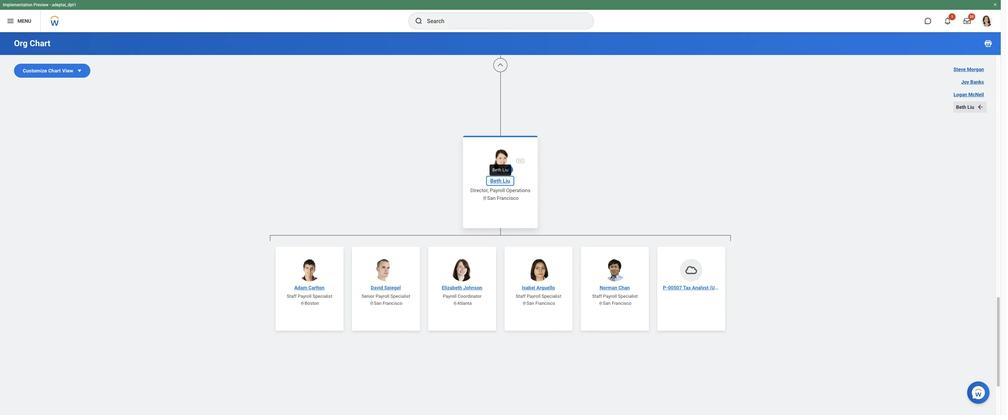 Task type: describe. For each thing, give the bounding box(es) containing it.
norman chan
[[600, 285, 630, 291]]

staff payroll specialist for arguello
[[516, 294, 561, 299]]

close environment banner image
[[993, 2, 997, 7]]

payroll down elizabeth
[[443, 294, 457, 299]]

adeptai_dpt1
[[52, 2, 76, 7]]

p-00507 tax analyst (unfilled) link
[[660, 284, 730, 291]]

francisco for chan
[[612, 301, 632, 306]]

location image for norman chan
[[598, 301, 603, 306]]

specialist for carlton
[[313, 294, 332, 299]]

david spiegel link
[[368, 284, 404, 291]]

san for isabel
[[527, 301, 534, 306]]

san francisco for spiegel
[[374, 301, 402, 306]]

elizabeth
[[442, 285, 462, 291]]

arrow left image
[[977, 104, 984, 111]]

norman chan link
[[597, 284, 633, 291]]

carlton
[[308, 285, 325, 291]]

specialist for chan
[[618, 294, 638, 299]]

chart for customize
[[48, 68, 61, 74]]

customize
[[23, 68, 47, 74]]

elizabeth johnson link
[[439, 284, 485, 291]]

banks
[[970, 79, 984, 85]]

chan
[[619, 285, 630, 291]]

beth liu tooltip
[[488, 163, 513, 177]]

operations
[[506, 188, 531, 193]]

norman
[[600, 285, 617, 291]]

liu for beth liu tooltip
[[503, 168, 508, 173]]

francisco for liu
[[497, 195, 519, 201]]

beth for beth liu tooltip
[[492, 168, 501, 173]]

beth liu button
[[953, 102, 987, 113]]

menu
[[18, 18, 31, 24]]

customize chart view button
[[14, 64, 90, 78]]

adam carlton
[[294, 285, 325, 291]]

org chart main content
[[0, 0, 1001, 415]]

san for david
[[374, 301, 382, 306]]

1
[[951, 15, 953, 19]]

payroll for norman
[[603, 294, 617, 299]]

specialist for arguello
[[542, 294, 561, 299]]

staff for isabel arguello
[[516, 294, 526, 299]]

payroll coordinator
[[443, 294, 482, 299]]

33
[[970, 15, 974, 19]]

beth liu inside button
[[956, 104, 974, 110]]

steve
[[954, 67, 966, 72]]

joy banks button
[[959, 76, 987, 88]]

location image for isabel arguello
[[522, 301, 527, 306]]

san francisco for chan
[[603, 301, 632, 306]]

view
[[62, 68, 73, 74]]

david spiegel
[[371, 285, 401, 291]]

mcneil
[[969, 92, 984, 97]]

director,
[[470, 188, 489, 193]]

david
[[371, 285, 383, 291]]

atlanta
[[457, 301, 472, 306]]

spiegel
[[384, 285, 401, 291]]

implementation
[[3, 2, 32, 7]]

isabel arguello link
[[519, 284, 558, 291]]

menu banner
[[0, 0, 1001, 32]]

1 button
[[940, 13, 956, 29]]

tax
[[683, 285, 691, 291]]

senior payroll specialist
[[362, 294, 410, 299]]

francisco for spiegel
[[383, 301, 402, 306]]

san francisco for arguello
[[527, 301, 555, 306]]

beth liu for beth liu tooltip
[[492, 168, 508, 173]]

arguello
[[536, 285, 555, 291]]

caret down image
[[76, 67, 83, 74]]



Task type: locate. For each thing, give the bounding box(es) containing it.
payroll down adam
[[298, 294, 312, 299]]

liu inside tooltip
[[503, 168, 508, 173]]

payroll down the beth liu link
[[490, 188, 505, 193]]

1 horizontal spatial location image
[[453, 301, 457, 306]]

location image
[[482, 196, 487, 201], [369, 301, 374, 306], [522, 301, 527, 306], [598, 301, 603, 306]]

liu
[[968, 104, 974, 110], [503, 168, 508, 173], [503, 178, 510, 184]]

san francisco down isabel arguello
[[527, 301, 555, 306]]

beth liu down logan mcneil button
[[956, 104, 974, 110]]

2 horizontal spatial staff payroll specialist
[[592, 294, 638, 299]]

adam
[[294, 285, 307, 291]]

org chart
[[14, 39, 51, 48]]

specialist for spiegel
[[391, 294, 410, 299]]

san down norman
[[603, 301, 611, 306]]

location image
[[300, 301, 305, 306], [453, 301, 457, 306]]

staff payroll specialist down "norman chan" link
[[592, 294, 638, 299]]

francisco down director, payroll operations
[[497, 195, 519, 201]]

san francisco for liu
[[487, 195, 519, 201]]

chart
[[30, 39, 51, 48], [48, 68, 61, 74]]

2 horizontal spatial staff
[[592, 294, 602, 299]]

p-
[[663, 285, 668, 291]]

beth liu, beth liu, 6 direct reports element
[[270, 241, 731, 415]]

staff for adam carlton
[[287, 294, 297, 299]]

search image
[[414, 17, 423, 25]]

staff down isabel
[[516, 294, 526, 299]]

san down isabel
[[527, 301, 534, 306]]

preview
[[34, 2, 48, 7]]

location image down senior
[[369, 301, 374, 306]]

francisco down arguello
[[535, 301, 555, 306]]

logan mcneil button
[[951, 89, 987, 100]]

0 horizontal spatial staff
[[287, 294, 297, 299]]

san for beth
[[487, 195, 496, 201]]

san francisco down director, payroll operations
[[487, 195, 519, 201]]

beth liu link
[[487, 177, 513, 185]]

staff down adam
[[287, 294, 297, 299]]

justify image
[[6, 17, 15, 25]]

1 horizontal spatial staff payroll specialist
[[516, 294, 561, 299]]

2 vertical spatial beth
[[490, 178, 502, 184]]

location image for adam
[[300, 301, 305, 306]]

implementation preview -   adeptai_dpt1
[[3, 2, 76, 7]]

payroll for david
[[376, 294, 389, 299]]

0 vertical spatial chart
[[30, 39, 51, 48]]

payroll for beth
[[490, 188, 505, 193]]

2 staff payroll specialist from the left
[[516, 294, 561, 299]]

location image down norman
[[598, 301, 603, 306]]

location image for elizabeth
[[453, 301, 457, 306]]

specialist down arguello
[[542, 294, 561, 299]]

logan mcneil
[[954, 92, 984, 97]]

3 specialist from the left
[[542, 294, 561, 299]]

payroll down isabel arguello
[[527, 294, 541, 299]]

beth inside tooltip
[[492, 168, 501, 173]]

1 staff payroll specialist from the left
[[287, 294, 332, 299]]

0 vertical spatial beth liu
[[956, 104, 974, 110]]

0 vertical spatial beth
[[956, 104, 966, 110]]

beth liu up the beth liu link
[[492, 168, 508, 173]]

senior
[[362, 294, 375, 299]]

2 specialist from the left
[[391, 294, 410, 299]]

2 vertical spatial beth liu
[[490, 178, 510, 184]]

morgan
[[967, 67, 984, 72]]

san for norman
[[603, 301, 611, 306]]

1 vertical spatial chart
[[48, 68, 61, 74]]

profile logan mcneil image
[[981, 15, 993, 28]]

boston
[[305, 301, 319, 306]]

liu up director, payroll operations
[[503, 178, 510, 184]]

location image for beth liu
[[482, 196, 487, 201]]

beth for the beth liu link
[[490, 178, 502, 184]]

1 vertical spatial liu
[[503, 168, 508, 173]]

specialist down spiegel
[[391, 294, 410, 299]]

liu left arrow left icon
[[968, 104, 974, 110]]

staff payroll specialist for chan
[[592, 294, 638, 299]]

chart left view
[[48, 68, 61, 74]]

print org chart image
[[984, 39, 993, 48]]

joy
[[961, 79, 969, 85]]

director, payroll operations
[[470, 188, 531, 193]]

beth down logan
[[956, 104, 966, 110]]

related actions image
[[517, 158, 523, 164]]

beth liu
[[956, 104, 974, 110], [492, 168, 508, 173], [490, 178, 510, 184]]

logan
[[954, 92, 967, 97]]

1 horizontal spatial staff
[[516, 294, 526, 299]]

location image for david spiegel
[[369, 301, 374, 306]]

2 staff from the left
[[516, 294, 526, 299]]

beth liu for the beth liu link
[[490, 178, 510, 184]]

beth
[[956, 104, 966, 110], [492, 168, 501, 173], [490, 178, 502, 184]]

customize chart view
[[23, 68, 73, 74]]

francisco
[[497, 195, 519, 201], [383, 301, 402, 306], [535, 301, 555, 306], [612, 301, 632, 306]]

staff payroll specialist for carlton
[[287, 294, 332, 299]]

coordinator
[[458, 294, 482, 299]]

0 horizontal spatial staff payroll specialist
[[287, 294, 332, 299]]

(unfilled)
[[710, 285, 730, 291]]

inbox large image
[[964, 18, 971, 25]]

joy banks
[[961, 79, 984, 85]]

beth up the beth liu link
[[492, 168, 501, 173]]

location image down adam
[[300, 301, 305, 306]]

1 location image from the left
[[300, 301, 305, 306]]

payroll down norman
[[603, 294, 617, 299]]

beth liu up director, payroll operations
[[490, 178, 510, 184]]

san francisco
[[487, 195, 519, 201], [374, 301, 402, 306], [527, 301, 555, 306], [603, 301, 632, 306]]

liu up the beth liu link
[[503, 168, 508, 173]]

specialist down carlton
[[313, 294, 332, 299]]

johnson
[[463, 285, 482, 291]]

francisco down chan in the right of the page
[[612, 301, 632, 306]]

staff payroll specialist
[[287, 294, 332, 299], [516, 294, 561, 299], [592, 294, 638, 299]]

00507
[[668, 285, 682, 291]]

p-00507 tax analyst (unfilled)
[[663, 285, 730, 291]]

beth liu inside tooltip
[[492, 168, 508, 173]]

beth inside button
[[956, 104, 966, 110]]

2 vertical spatial liu
[[503, 178, 510, 184]]

payroll for adam
[[298, 294, 312, 299]]

payroll down "david spiegel"
[[376, 294, 389, 299]]

0 vertical spatial liu
[[968, 104, 974, 110]]

payroll for isabel
[[527, 294, 541, 299]]

specialist down chan in the right of the page
[[618, 294, 638, 299]]

staff
[[287, 294, 297, 299], [516, 294, 526, 299], [592, 294, 602, 299]]

chart for org
[[30, 39, 51, 48]]

elizabeth johnson
[[442, 285, 482, 291]]

steve morgan
[[954, 67, 984, 72]]

notifications large image
[[944, 18, 951, 25]]

chevron up image
[[497, 62, 504, 69]]

33 button
[[960, 13, 975, 29]]

san down director, payroll operations
[[487, 195, 496, 201]]

payroll
[[490, 188, 505, 193], [298, 294, 312, 299], [376, 294, 389, 299], [443, 294, 457, 299], [527, 294, 541, 299], [603, 294, 617, 299]]

liu inside button
[[968, 104, 974, 110]]

isabel
[[522, 285, 535, 291]]

chart inside button
[[48, 68, 61, 74]]

steve morgan button
[[951, 64, 987, 75]]

1 specialist from the left
[[313, 294, 332, 299]]

location image down director, on the left top of page
[[482, 196, 487, 201]]

menu button
[[0, 10, 40, 32]]

francisco for arguello
[[535, 301, 555, 306]]

francisco down senior payroll specialist
[[383, 301, 402, 306]]

adam carlton link
[[292, 284, 327, 291]]

staff for norman chan
[[592, 294, 602, 299]]

org
[[14, 39, 28, 48]]

san down senior payroll specialist
[[374, 301, 382, 306]]

liu for the beth liu link
[[503, 178, 510, 184]]

4 specialist from the left
[[618, 294, 638, 299]]

0 horizontal spatial location image
[[300, 301, 305, 306]]

specialist
[[313, 294, 332, 299], [391, 294, 410, 299], [542, 294, 561, 299], [618, 294, 638, 299]]

3 staff payroll specialist from the left
[[592, 294, 638, 299]]

beth up director, payroll operations
[[490, 178, 502, 184]]

chart right org
[[30, 39, 51, 48]]

3 staff from the left
[[592, 294, 602, 299]]

Search Workday  search field
[[427, 13, 579, 29]]

san
[[487, 195, 496, 201], [374, 301, 382, 306], [527, 301, 534, 306], [603, 301, 611, 306]]

isabel arguello
[[522, 285, 555, 291]]

san francisco down "norman chan" link
[[603, 301, 632, 306]]

san francisco down senior payroll specialist
[[374, 301, 402, 306]]

analyst
[[692, 285, 709, 291]]

staff payroll specialist up boston
[[287, 294, 332, 299]]

1 staff from the left
[[287, 294, 297, 299]]

staff down norman
[[592, 294, 602, 299]]

2 location image from the left
[[453, 301, 457, 306]]

location image down payroll coordinator
[[453, 301, 457, 306]]

1 vertical spatial beth liu
[[492, 168, 508, 173]]

location image down isabel
[[522, 301, 527, 306]]

staff payroll specialist down isabel arguello
[[516, 294, 561, 299]]

-
[[49, 2, 51, 7]]

1 vertical spatial beth
[[492, 168, 501, 173]]



Task type: vqa. For each thing, say whether or not it's contained in the screenshot.


